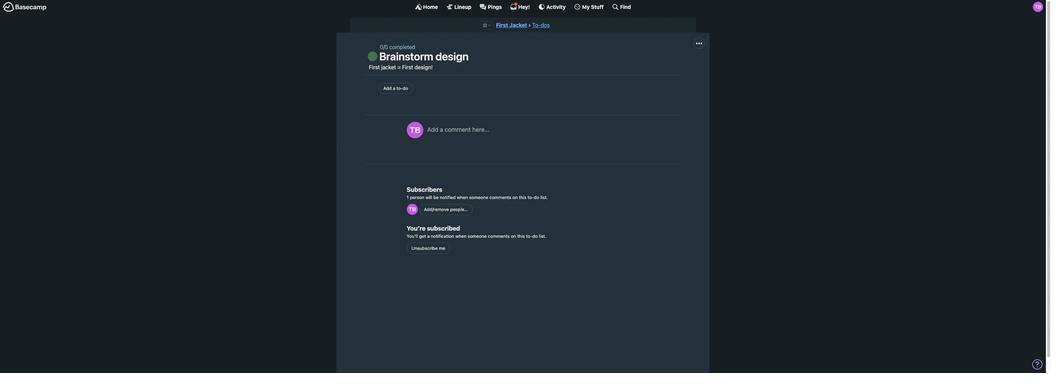 Task type: vqa. For each thing, say whether or not it's contained in the screenshot.
Your free trial ends on Sun, Dec  3. Buy Basecamp today • Need help getting set up? Contact our Basecamp experts .
no



Task type: locate. For each thing, give the bounding box(es) containing it.
list.
[[541, 195, 548, 200], [539, 234, 547, 239]]

0 vertical spatial on
[[513, 195, 518, 200]]

first for first jacket = first design!
[[369, 64, 380, 70]]

brainstorm design
[[380, 50, 469, 63]]

will
[[426, 195, 432, 200]]

1 tyler black image from the top
[[407, 122, 423, 138]]

someone right notified at the bottom of the page
[[469, 195, 488, 200]]

when
[[457, 195, 468, 200], [456, 234, 467, 239]]

comments inside 'subscribers 1 person will be notified when someone comments on this to-do list.'
[[490, 195, 511, 200]]

a
[[393, 86, 395, 91], [440, 126, 443, 133], [427, 234, 430, 239]]

0 vertical spatial list.
[[541, 195, 548, 200]]

1 horizontal spatial a
[[427, 234, 430, 239]]

this inside 'subscribers 1 person will be notified when someone comments on this to-do list.'
[[519, 195, 527, 200]]

1 vertical spatial tyler black image
[[407, 204, 418, 215]]

to-dos link
[[532, 22, 550, 28]]

a inside 'button'
[[440, 126, 443, 133]]

add inside button
[[384, 86, 392, 91]]

2 vertical spatial a
[[427, 234, 430, 239]]

when right notification in the bottom left of the page
[[456, 234, 467, 239]]

1 vertical spatial add
[[427, 126, 439, 133]]

home link
[[415, 3, 438, 10]]

0 vertical spatial when
[[457, 195, 468, 200]]

tyler black image
[[407, 122, 423, 138], [407, 204, 418, 215]]

add/remove
[[424, 207, 449, 212]]

jacket
[[381, 64, 396, 70]]

unsubscribe me
[[412, 245, 446, 251]]

0 horizontal spatial a
[[393, 86, 395, 91]]

0 vertical spatial comments
[[490, 195, 511, 200]]

a for comment
[[440, 126, 443, 133]]

0 vertical spatial a
[[393, 86, 395, 91]]

2 horizontal spatial a
[[440, 126, 443, 133]]

lineup
[[455, 4, 472, 10]]

people…
[[450, 207, 468, 212]]

› to-dos
[[529, 22, 550, 28]]

1 vertical spatial someone
[[468, 234, 487, 239]]

find
[[620, 4, 631, 10]]

when up people…
[[457, 195, 468, 200]]

get
[[419, 234, 426, 239]]

hey! button
[[510, 2, 530, 10]]

you're subscribed you'll get a notification when someone comments on this to-do list.
[[407, 225, 547, 239]]

0/0 completed link
[[380, 44, 415, 50]]

when inside 'subscribers 1 person will be notified when someone comments on this to-do list.'
[[457, 195, 468, 200]]

someone inside 'subscribers 1 person will be notified when someone comments on this to-do list.'
[[469, 195, 488, 200]]

someone down people…
[[468, 234, 487, 239]]

add a to-do
[[384, 86, 408, 91]]

on inside you're subscribed you'll get a notification when someone comments on this to-do list.
[[511, 234, 516, 239]]

first
[[496, 22, 508, 28], [369, 64, 380, 70], [402, 64, 413, 70]]

first jacket
[[496, 22, 527, 28]]

comment
[[445, 126, 471, 133]]

a for to-
[[393, 86, 395, 91]]

to-
[[397, 86, 403, 91], [528, 195, 534, 200], [526, 234, 533, 239]]

this for subscribers
[[519, 195, 527, 200]]

2 vertical spatial do
[[533, 234, 538, 239]]

on for you're
[[511, 234, 516, 239]]

0 vertical spatial add
[[384, 86, 392, 91]]

on
[[513, 195, 518, 200], [511, 234, 516, 239]]

1 horizontal spatial add
[[427, 126, 439, 133]]

a left the comment
[[440, 126, 443, 133]]

design
[[436, 50, 469, 63]]

a right the get
[[427, 234, 430, 239]]

my
[[582, 4, 590, 10]]

0 horizontal spatial first
[[369, 64, 380, 70]]

switch accounts image
[[3, 2, 47, 12]]

when inside you're subscribed you'll get a notification when someone comments on this to-do list.
[[456, 234, 467, 239]]

someone
[[469, 195, 488, 200], [468, 234, 487, 239]]

pings
[[488, 4, 502, 10]]

unsubscribe
[[412, 245, 438, 251]]

find button
[[612, 3, 631, 10]]

add inside 'button'
[[427, 126, 439, 133]]

hey!
[[519, 4, 530, 10]]

1 vertical spatial list.
[[539, 234, 547, 239]]

comments inside you're subscribed you'll get a notification when someone comments on this to-do list.
[[488, 234, 510, 239]]

a down jacket
[[393, 86, 395, 91]]

unsubscribe me button
[[407, 243, 450, 254]]

do inside you're subscribed you'll get a notification when someone comments on this to-do list.
[[533, 234, 538, 239]]

1 vertical spatial this
[[518, 234, 525, 239]]

2 horizontal spatial first
[[496, 22, 508, 28]]

2 tyler black image from the top
[[407, 204, 418, 215]]

1 vertical spatial on
[[511, 234, 516, 239]]

this inside you're subscribed you'll get a notification when someone comments on this to-do list.
[[518, 234, 525, 239]]

notification
[[431, 234, 454, 239]]

list. inside 'subscribers 1 person will be notified when someone comments on this to-do list.'
[[541, 195, 548, 200]]

0 vertical spatial tyler black image
[[407, 122, 423, 138]]

to- inside you're subscribed you'll get a notification when someone comments on this to-do list.
[[526, 234, 533, 239]]

1 vertical spatial a
[[440, 126, 443, 133]]

0 horizontal spatial add
[[384, 86, 392, 91]]

first jacket link
[[496, 22, 527, 28]]

do inside 'subscribers 1 person will be notified when someone comments on this to-do list.'
[[534, 195, 539, 200]]

1 vertical spatial to-
[[528, 195, 534, 200]]

0 vertical spatial to-
[[397, 86, 403, 91]]

add down jacket
[[384, 86, 392, 91]]

a inside you're subscribed you'll get a notification when someone comments on this to-do list.
[[427, 234, 430, 239]]

0 vertical spatial this
[[519, 195, 527, 200]]

list. for subscribers
[[541, 195, 548, 200]]

on inside 'subscribers 1 person will be notified when someone comments on this to-do list.'
[[513, 195, 518, 200]]

1 vertical spatial comments
[[488, 234, 510, 239]]

do
[[403, 86, 408, 91], [534, 195, 539, 200], [533, 234, 538, 239]]

comments for you're
[[488, 234, 510, 239]]

to- inside 'subscribers 1 person will be notified when someone comments on this to-do list.'
[[528, 195, 534, 200]]

someone inside you're subscribed you'll get a notification when someone comments on this to-do list.
[[468, 234, 487, 239]]

0 vertical spatial do
[[403, 86, 408, 91]]

my stuff button
[[574, 3, 604, 10]]

add left the comment
[[427, 126, 439, 133]]

list. inside you're subscribed you'll get a notification when someone comments on this to-do list.
[[539, 234, 547, 239]]

add
[[384, 86, 392, 91], [427, 126, 439, 133]]

2 vertical spatial to-
[[526, 234, 533, 239]]

add for add a to-do
[[384, 86, 392, 91]]

comments
[[490, 195, 511, 200], [488, 234, 510, 239]]

0 vertical spatial someone
[[469, 195, 488, 200]]

0/0
[[380, 44, 388, 50]]

to- inside button
[[397, 86, 403, 91]]

1 vertical spatial when
[[456, 234, 467, 239]]

this
[[519, 195, 527, 200], [518, 234, 525, 239]]

a inside button
[[393, 86, 395, 91]]

1 vertical spatial do
[[534, 195, 539, 200]]

be
[[434, 195, 439, 200]]



Task type: describe. For each thing, give the bounding box(es) containing it.
add a comment here… button
[[427, 122, 674, 153]]

subscribed
[[427, 225, 460, 232]]

add a to-do button
[[379, 83, 413, 94]]

someone for subscribers
[[469, 195, 488, 200]]

1
[[407, 195, 409, 200]]

lineup link
[[446, 3, 472, 10]]

dos
[[541, 22, 550, 28]]

main element
[[0, 0, 1046, 13]]

activity
[[547, 4, 566, 10]]

pings button
[[480, 3, 502, 10]]

list. for you're
[[539, 234, 547, 239]]

do inside button
[[403, 86, 408, 91]]

subscribers
[[407, 186, 443, 193]]

to-
[[532, 22, 541, 28]]

=
[[398, 64, 401, 70]]

1 horizontal spatial first
[[402, 64, 413, 70]]

this for you're
[[518, 234, 525, 239]]

you'll
[[407, 234, 418, 239]]

to- for 1
[[528, 195, 534, 200]]

here…
[[473, 126, 490, 133]]

notified
[[440, 195, 456, 200]]

brainstorm design link
[[380, 50, 469, 63]]

comments for subscribers
[[490, 195, 511, 200]]

do for subscribed
[[533, 234, 538, 239]]

someone for you're
[[468, 234, 487, 239]]

stuff
[[591, 4, 604, 10]]

my stuff
[[582, 4, 604, 10]]

brainstorm
[[380, 50, 433, 63]]

when for subscribers
[[457, 195, 468, 200]]

design!
[[415, 64, 433, 70]]

jacket
[[510, 22, 527, 28]]

add for add a comment here…
[[427, 126, 439, 133]]

subscribers 1 person will be notified when someone comments on this to-do list.
[[407, 186, 548, 200]]

on for subscribers
[[513, 195, 518, 200]]

home
[[423, 4, 438, 10]]

completed
[[390, 44, 415, 50]]

add/remove people… link
[[419, 204, 473, 215]]

when for you're
[[456, 234, 467, 239]]

person
[[410, 195, 425, 200]]

me
[[439, 245, 446, 251]]

tyler black image
[[1033, 2, 1044, 12]]

first for first jacket
[[496, 22, 508, 28]]

activity link
[[538, 3, 566, 10]]

0/0 completed
[[380, 44, 415, 50]]

you're
[[407, 225, 426, 232]]

›
[[529, 22, 531, 28]]

do for 1
[[534, 195, 539, 200]]

add a comment here…
[[427, 126, 490, 133]]

to- for subscribed
[[526, 234, 533, 239]]

add/remove people…
[[424, 207, 468, 212]]

first jacket = first design!
[[369, 64, 433, 70]]



